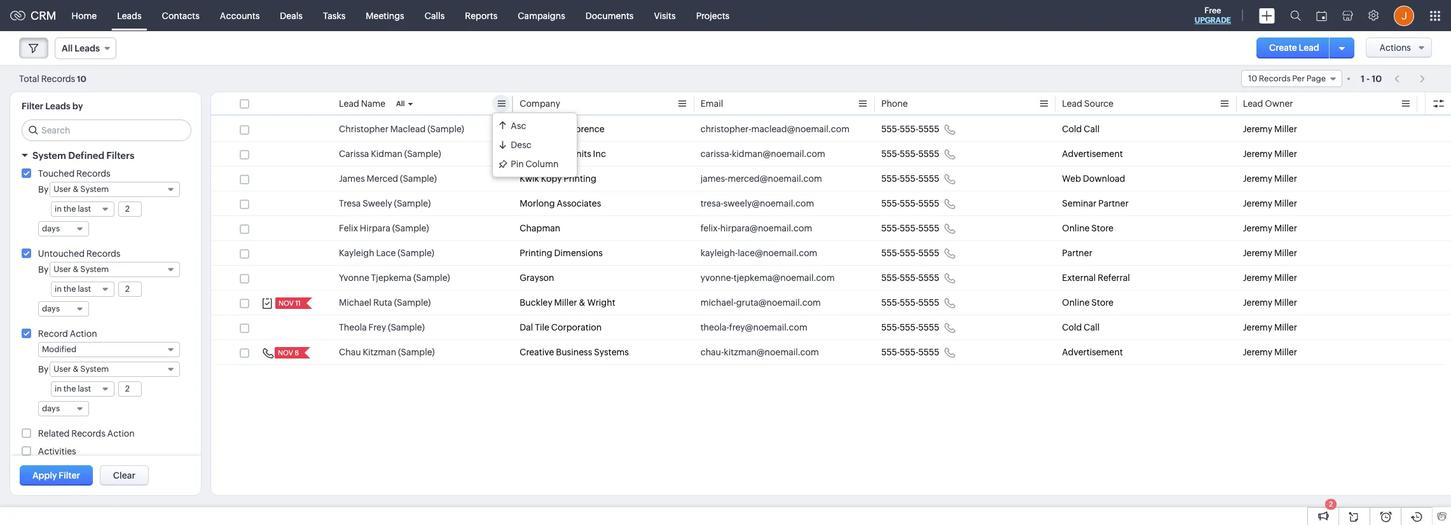 Task type: describe. For each thing, give the bounding box(es) containing it.
calendar image
[[1316, 10, 1327, 21]]

defined
[[68, 150, 104, 161]]

ruta
[[373, 298, 392, 308]]

hirpara@noemail.com
[[720, 223, 812, 233]]

10 Records Per Page field
[[1241, 70, 1342, 87]]

yvonne-tjepkema@noemail.com
[[701, 273, 835, 283]]

profile element
[[1386, 0, 1422, 31]]

my
[[534, 149, 547, 159]]

records for 10
[[1259, 74, 1291, 83]]

creative business systems
[[520, 347, 629, 357]]

leads for filter leads by
[[45, 101, 70, 111]]

theola
[[339, 322, 367, 333]]

total
[[19, 73, 39, 84]]

5555 for chau-kitzman@noemail.com
[[918, 347, 939, 357]]

system inside dropdown button
[[32, 150, 66, 161]]

jeremy miller for james-merced@noemail.com
[[1243, 174, 1297, 184]]

lead for lead name
[[339, 99, 359, 109]]

online store for hirpara@noemail.com
[[1062, 223, 1114, 233]]

create menu image
[[1259, 8, 1275, 23]]

lead inside button
[[1299, 43, 1319, 53]]

records for touched
[[76, 169, 110, 179]]

james merced (sample)
[[339, 174, 437, 184]]

campaigns link
[[508, 0, 575, 31]]

jeremy miller for felix-hirpara@noemail.com
[[1243, 223, 1297, 233]]

michael-gruta@noemail.com
[[701, 298, 821, 308]]

apply
[[32, 471, 57, 481]]

kopy
[[541, 174, 562, 184]]

christopher-
[[701, 124, 751, 134]]

cold for christopher-maclead@noemail.com
[[1062, 124, 1082, 134]]

miller for felix-hirpara@noemail.com
[[1274, 223, 1297, 233]]

florence
[[568, 124, 605, 134]]

filters
[[106, 150, 134, 161]]

yvonne
[[339, 273, 369, 283]]

miller for theola-frey@noemail.com
[[1274, 322, 1297, 333]]

5555 for carissa-kidman@noemail.com
[[918, 149, 939, 159]]

cold for theola-frey@noemail.com
[[1062, 322, 1082, 333]]

jeremy miller for theola-frey@noemail.com
[[1243, 322, 1297, 333]]

user & system field for untouched records
[[50, 262, 180, 277]]

lead for lead owner
[[1243, 99, 1263, 109]]

555-555-5555 for tresa-sweely@noemail.com
[[881, 198, 939, 209]]

chau-
[[701, 347, 724, 357]]

accounts link
[[210, 0, 270, 31]]

jeremy miller for kayleigh-lace@noemail.com
[[1243, 248, 1297, 258]]

rangoni
[[520, 124, 554, 134]]

christopher
[[339, 124, 389, 134]]

total records 10
[[19, 73, 86, 84]]

3 days from the top
[[42, 404, 60, 413]]

web download
[[1062, 174, 1125, 184]]

0 horizontal spatial partner
[[1062, 248, 1092, 258]]

555-555-5555 for felix-hirpara@noemail.com
[[881, 223, 939, 233]]

days for untouched records
[[42, 304, 60, 314]]

3 in the last field from the top
[[51, 382, 114, 397]]

& for the user & system field related to untouched records
[[73, 265, 79, 274]]

(sample) for christopher maclead (sample)
[[427, 124, 464, 134]]

business
[[556, 347, 592, 357]]

jeremy for michael-gruta@noemail.com
[[1243, 298, 1273, 308]]

lace@noemail.com
[[738, 248, 817, 258]]

all for all
[[396, 100, 405, 107]]

3 days field from the top
[[38, 401, 89, 417]]

activities
[[38, 446, 76, 457]]

create menu element
[[1252, 0, 1283, 31]]

systems
[[594, 347, 629, 357]]

3 user & system field from the top
[[50, 362, 180, 377]]

related records action
[[38, 429, 135, 439]]

system for third the user & system field from the top of the page
[[80, 364, 109, 374]]

online store for gruta@noemail.com
[[1062, 298, 1114, 308]]

sweely@noemail.com
[[724, 198, 814, 209]]

10 for 1 - 10
[[1372, 73, 1382, 84]]

felix-hirpara@noemail.com
[[701, 223, 812, 233]]

felix
[[339, 223, 358, 233]]

tjepkema
[[371, 273, 411, 283]]

felix hirpara (sample)
[[339, 223, 429, 233]]

by
[[72, 101, 83, 111]]

cold call for christopher-maclead@noemail.com
[[1062, 124, 1100, 134]]

merced
[[367, 174, 398, 184]]

web
[[1062, 174, 1081, 184]]

seminar partner
[[1062, 198, 1129, 209]]

associates
[[557, 198, 601, 209]]

all for all leads
[[62, 43, 73, 53]]

james
[[339, 174, 365, 184]]

contacts link
[[152, 0, 210, 31]]

jeremy for felix-hirpara@noemail.com
[[1243, 223, 1273, 233]]

kayleigh-
[[701, 248, 738, 258]]

touched
[[38, 169, 75, 179]]

0 horizontal spatial printing
[[520, 248, 552, 258]]

kayleigh-lace@noemail.com
[[701, 248, 817, 258]]

leads for all leads
[[75, 43, 100, 53]]

system defined filters
[[32, 150, 134, 161]]

advertisement for chau-kitzman@noemail.com
[[1062, 347, 1123, 357]]

jeremy miller for tresa-sweely@noemail.com
[[1243, 198, 1297, 209]]

james merced (sample) link
[[339, 172, 437, 185]]

3 in the last from the top
[[55, 384, 91, 394]]

james-
[[701, 174, 728, 184]]

apply filter
[[32, 471, 80, 481]]

maclead@noemail.com
[[751, 124, 850, 134]]

yvonne-
[[701, 273, 734, 283]]

buckley miller & wright
[[520, 298, 615, 308]]

(sample) for james merced (sample)
[[400, 174, 437, 184]]

theola-frey@noemail.com link
[[701, 321, 808, 334]]

8
[[295, 349, 299, 357]]

record action
[[38, 329, 97, 339]]

cold call for theola-frey@noemail.com
[[1062, 322, 1100, 333]]

tresa sweely (sample)
[[339, 198, 431, 209]]

filter inside apply filter button
[[59, 471, 80, 481]]

michael ruta (sample)
[[339, 298, 431, 308]]

store for michael-gruta@noemail.com
[[1091, 298, 1114, 308]]

name
[[361, 99, 385, 109]]

records for related
[[71, 429, 105, 439]]

kidman@noemail.com
[[732, 149, 825, 159]]

5555 for tresa-sweely@noemail.com
[[918, 198, 939, 209]]

company
[[520, 99, 560, 109]]

deals link
[[270, 0, 313, 31]]

jeremy for yvonne-tjepkema@noemail.com
[[1243, 273, 1273, 283]]

chau-kitzman@noemail.com link
[[701, 346, 819, 359]]

3 user & system from the top
[[54, 364, 109, 374]]

3 in from the top
[[55, 384, 62, 394]]

the for touched
[[63, 204, 76, 214]]

actions
[[1380, 43, 1411, 53]]

miller for tresa-sweely@noemail.com
[[1274, 198, 1297, 209]]

jeremy miller for yvonne-tjepkema@noemail.com
[[1243, 273, 1297, 283]]

theola-
[[701, 322, 729, 333]]

days for touched records
[[42, 224, 60, 233]]

user for touched
[[54, 184, 71, 194]]

calls
[[425, 10, 445, 21]]

touched records
[[38, 169, 110, 179]]

documents link
[[575, 0, 644, 31]]

projects
[[696, 10, 730, 21]]

jeremy miller for carissa-kidman@noemail.com
[[1243, 149, 1297, 159]]

projects link
[[686, 0, 740, 31]]

by for untouched records
[[38, 265, 48, 275]]

0 vertical spatial printing
[[564, 174, 596, 184]]

555-555-5555 for carissa-kidman@noemail.com
[[881, 149, 939, 159]]

jeremy for kayleigh-lace@noemail.com
[[1243, 248, 1273, 258]]

phone
[[881, 99, 908, 109]]

oh my goodknits inc
[[520, 149, 606, 159]]

miller for kayleigh-lace@noemail.com
[[1274, 248, 1297, 258]]

3 the from the top
[[63, 384, 76, 394]]

call for theola-frey@noemail.com
[[1084, 322, 1100, 333]]

visits link
[[644, 0, 686, 31]]

felix-
[[701, 223, 720, 233]]

nov 8 link
[[275, 347, 300, 359]]

all leads
[[62, 43, 100, 53]]

create lead button
[[1257, 38, 1332, 59]]

online for felix-hirpara@noemail.com
[[1062, 223, 1090, 233]]

related
[[38, 429, 70, 439]]

miller for christopher-maclead@noemail.com
[[1274, 124, 1297, 134]]

(sample) for tresa sweely (sample)
[[394, 198, 431, 209]]

chau kitzman (sample) link
[[339, 346, 435, 359]]

merced@noemail.com
[[728, 174, 822, 184]]

leads link
[[107, 0, 152, 31]]

nov 11 link
[[275, 298, 302, 309]]

11
[[295, 300, 301, 307]]

untouched
[[38, 249, 85, 259]]



Task type: vqa. For each thing, say whether or not it's contained in the screenshot.


Task type: locate. For each thing, give the bounding box(es) containing it.
dimensions
[[554, 248, 603, 258]]

1 vertical spatial last
[[78, 284, 91, 294]]

2 vertical spatial leads
[[45, 101, 70, 111]]

1 the from the top
[[63, 204, 76, 214]]

sweely
[[363, 198, 392, 209]]

5555 for theola-frey@noemail.com
[[918, 322, 939, 333]]

in the last down modified
[[55, 384, 91, 394]]

call down 'lead source'
[[1084, 124, 1100, 134]]

1 user & system from the top
[[54, 184, 109, 194]]

last for untouched
[[78, 284, 91, 294]]

kayleigh lace (sample) link
[[339, 247, 434, 259]]

7 5555 from the top
[[918, 273, 939, 283]]

2 days field from the top
[[38, 301, 89, 317]]

2 online store from the top
[[1062, 298, 1114, 308]]

in the last field down touched records
[[51, 202, 114, 217]]

5555 for michael-gruta@noemail.com
[[918, 298, 939, 308]]

christopher-maclead@noemail.com link
[[701, 123, 850, 135]]

cold call down the external
[[1062, 322, 1100, 333]]

miller for chau-kitzman@noemail.com
[[1274, 347, 1297, 357]]

contacts
[[162, 10, 200, 21]]

printing up the grayson
[[520, 248, 552, 258]]

0 horizontal spatial leads
[[45, 101, 70, 111]]

0 vertical spatial user
[[54, 184, 71, 194]]

9 jeremy from the top
[[1243, 322, 1273, 333]]

None text field
[[119, 282, 141, 296], [119, 382, 141, 396], [119, 282, 141, 296], [119, 382, 141, 396]]

3 555-555-5555 from the top
[[881, 174, 939, 184]]

1 vertical spatial user & system
[[54, 265, 109, 274]]

1 in from the top
[[55, 204, 62, 214]]

meetings
[[366, 10, 404, 21]]

records right related
[[71, 429, 105, 439]]

user & system down 'untouched records'
[[54, 265, 109, 274]]

days field up untouched
[[38, 221, 89, 237]]

10
[[1372, 73, 1382, 84], [1248, 74, 1257, 83], [77, 74, 86, 84]]

1 user from the top
[[54, 184, 71, 194]]

profile image
[[1394, 5, 1414, 26]]

6 555-555-5555 from the top
[[881, 248, 939, 258]]

2 vertical spatial in the last
[[55, 384, 91, 394]]

0 vertical spatial all
[[62, 43, 73, 53]]

(sample) right lace
[[398, 248, 434, 258]]

5555 for kayleigh-lace@noemail.com
[[918, 248, 939, 258]]

printing dimensions
[[520, 248, 603, 258]]

jeremy for carissa-kidman@noemail.com
[[1243, 149, 1273, 159]]

5555 for yvonne-tjepkema@noemail.com
[[918, 273, 939, 283]]

2 in from the top
[[55, 284, 62, 294]]

online down the external
[[1062, 298, 1090, 308]]

5 jeremy from the top
[[1243, 223, 1273, 233]]

user & system field down 'untouched records'
[[50, 262, 180, 277]]

leads right home link
[[117, 10, 142, 21]]

tresa sweely (sample) link
[[339, 197, 431, 210]]

8 jeremy miller from the top
[[1243, 298, 1297, 308]]

& left wright
[[579, 298, 585, 308]]

christopher maclead (sample)
[[339, 124, 464, 134]]

system for the user & system field associated with touched records
[[80, 184, 109, 194]]

8 5555 from the top
[[918, 298, 939, 308]]

lead left source
[[1062, 99, 1082, 109]]

records for untouched
[[86, 249, 120, 259]]

& for third the user & system field from the top of the page
[[73, 364, 79, 374]]

james-merced@noemail.com link
[[701, 172, 822, 185]]

0 vertical spatial last
[[78, 204, 91, 214]]

1 vertical spatial leads
[[75, 43, 100, 53]]

7 jeremy miller from the top
[[1243, 273, 1297, 283]]

maclead
[[390, 124, 426, 134]]

system for the user & system field related to untouched records
[[80, 265, 109, 274]]

1 last from the top
[[78, 204, 91, 214]]

0 vertical spatial action
[[70, 329, 97, 339]]

(sample) for kayleigh lace (sample)
[[398, 248, 434, 258]]

555-555-5555 for christopher-maclead@noemail.com
[[881, 124, 939, 134]]

last up related records action at the bottom left of page
[[78, 384, 91, 394]]

store down external referral on the right bottom of page
[[1091, 298, 1114, 308]]

0 vertical spatial cold call
[[1062, 124, 1100, 134]]

2 5555 from the top
[[918, 149, 939, 159]]

1 online store from the top
[[1062, 223, 1114, 233]]

1 horizontal spatial printing
[[564, 174, 596, 184]]

miller
[[1274, 124, 1297, 134], [1274, 149, 1297, 159], [1274, 174, 1297, 184], [1274, 198, 1297, 209], [1274, 223, 1297, 233], [1274, 248, 1297, 258], [1274, 273, 1297, 283], [554, 298, 577, 308], [1274, 298, 1297, 308], [1274, 322, 1297, 333], [1274, 347, 1297, 357]]

1 horizontal spatial 10
[[1248, 74, 1257, 83]]

& down touched records
[[73, 184, 79, 194]]

online for michael-gruta@noemail.com
[[1062, 298, 1090, 308]]

lead right the "create"
[[1299, 43, 1319, 53]]

1 user & system field from the top
[[50, 182, 180, 197]]

0 vertical spatial advertisement
[[1062, 149, 1123, 159]]

leads
[[117, 10, 142, 21], [75, 43, 100, 53], [45, 101, 70, 111]]

lead name
[[339, 99, 385, 109]]

1 call from the top
[[1084, 124, 1100, 134]]

1 in the last from the top
[[55, 204, 91, 214]]

goodknits
[[548, 149, 591, 159]]

2 in the last field from the top
[[51, 282, 114, 297]]

felix hirpara (sample) link
[[339, 222, 429, 235]]

in down untouched
[[55, 284, 62, 294]]

by down untouched
[[38, 265, 48, 275]]

jeremy for chau-kitzman@noemail.com
[[1243, 347, 1273, 357]]

0 horizontal spatial all
[[62, 43, 73, 53]]

jeremy
[[1243, 124, 1273, 134], [1243, 149, 1273, 159], [1243, 174, 1273, 184], [1243, 198, 1273, 209], [1243, 223, 1273, 233], [1243, 248, 1273, 258], [1243, 273, 1273, 283], [1243, 298, 1273, 308], [1243, 322, 1273, 333], [1243, 347, 1273, 357]]

2 jeremy from the top
[[1243, 149, 1273, 159]]

records right untouched
[[86, 249, 120, 259]]

5 jeremy miller from the top
[[1243, 223, 1297, 233]]

8 jeremy from the top
[[1243, 298, 1273, 308]]

5555 for felix-hirpara@noemail.com
[[918, 223, 939, 233]]

(sample) inside "link"
[[400, 174, 437, 184]]

last for touched
[[78, 204, 91, 214]]

2 in the last from the top
[[55, 284, 91, 294]]

felix-hirpara@noemail.com link
[[701, 222, 812, 235]]

nov left 11 on the left bottom of the page
[[279, 300, 294, 307]]

call down external referral on the right bottom of page
[[1084, 322, 1100, 333]]

1 vertical spatial store
[[1091, 298, 1114, 308]]

user & system for untouched
[[54, 265, 109, 274]]

2 the from the top
[[63, 284, 76, 294]]

christopher-maclead@noemail.com
[[701, 124, 850, 134]]

555-555-5555 for michael-gruta@noemail.com
[[881, 298, 939, 308]]

theola-frey@noemail.com
[[701, 322, 808, 333]]

6 jeremy miller from the top
[[1243, 248, 1297, 258]]

call for christopher-maclead@noemail.com
[[1084, 124, 1100, 134]]

0 vertical spatial call
[[1084, 124, 1100, 134]]

10 jeremy from the top
[[1243, 347, 1273, 357]]

7 555-555-5555 from the top
[[881, 273, 939, 283]]

jeremy miller for michael-gruta@noemail.com
[[1243, 298, 1297, 308]]

in the last field up related records action at the bottom left of page
[[51, 382, 114, 397]]

call
[[1084, 124, 1100, 134], [1084, 322, 1100, 333]]

2 vertical spatial in
[[55, 384, 62, 394]]

user & system field down modified field
[[50, 362, 180, 377]]

Search text field
[[22, 120, 191, 141]]

0 vertical spatial user & system
[[54, 184, 109, 194]]

create lead
[[1269, 43, 1319, 53]]

0 vertical spatial user & system field
[[50, 182, 180, 197]]

1 vertical spatial cold
[[1062, 322, 1082, 333]]

(sample) right the kitzman
[[398, 347, 435, 357]]

cold call down 'lead source'
[[1062, 124, 1100, 134]]

1 vertical spatial cold call
[[1062, 322, 1100, 333]]

in for untouched
[[55, 284, 62, 294]]

(sample) for chau kitzman (sample)
[[398, 347, 435, 357]]

store down seminar partner
[[1091, 223, 1114, 233]]

tile
[[535, 322, 549, 333]]

untouched records
[[38, 249, 120, 259]]

referral
[[1098, 273, 1130, 283]]

in the last for untouched
[[55, 284, 91, 294]]

last
[[78, 204, 91, 214], [78, 284, 91, 294], [78, 384, 91, 394]]

2 vertical spatial user & system field
[[50, 362, 180, 377]]

desc
[[511, 140, 532, 150]]

2 days from the top
[[42, 304, 60, 314]]

4 5555 from the top
[[918, 198, 939, 209]]

5 555-555-5555 from the top
[[881, 223, 939, 233]]

3 jeremy from the top
[[1243, 174, 1273, 184]]

the down modified
[[63, 384, 76, 394]]

in down modified
[[55, 384, 62, 394]]

2 last from the top
[[78, 284, 91, 294]]

1 by from the top
[[38, 184, 48, 195]]

10 right '-'
[[1372, 73, 1382, 84]]

1 vertical spatial in the last
[[55, 284, 91, 294]]

5555 for christopher-maclead@noemail.com
[[918, 124, 939, 134]]

5 5555 from the top
[[918, 223, 939, 233]]

2 user & system from the top
[[54, 265, 109, 274]]

1 horizontal spatial leads
[[75, 43, 100, 53]]

3 user from the top
[[54, 364, 71, 374]]

by down touched
[[38, 184, 48, 195]]

frey@noemail.com
[[729, 322, 808, 333]]

jeremy miller for christopher-maclead@noemail.com
[[1243, 124, 1297, 134]]

1 vertical spatial advertisement
[[1062, 347, 1123, 357]]

User & System field
[[50, 182, 180, 197], [50, 262, 180, 277], [50, 362, 180, 377]]

0 horizontal spatial 10
[[77, 74, 86, 84]]

nov for michael
[[279, 300, 294, 307]]

Modified field
[[38, 342, 180, 357]]

0 vertical spatial cold
[[1062, 124, 1082, 134]]

email
[[701, 99, 723, 109]]

2 user from the top
[[54, 265, 71, 274]]

(sample) for felix hirpara (sample)
[[392, 223, 429, 233]]

filter right the apply
[[59, 471, 80, 481]]

christopher maclead (sample) link
[[339, 123, 464, 135]]

jeremy miller
[[1243, 124, 1297, 134], [1243, 149, 1297, 159], [1243, 174, 1297, 184], [1243, 198, 1297, 209], [1243, 223, 1297, 233], [1243, 248, 1297, 258], [1243, 273, 1297, 283], [1243, 298, 1297, 308], [1243, 322, 1297, 333], [1243, 347, 1297, 357]]

1 horizontal spatial filter
[[59, 471, 80, 481]]

in the last field for untouched
[[51, 282, 114, 297]]

jeremy for james-merced@noemail.com
[[1243, 174, 1273, 184]]

navigation
[[1388, 69, 1432, 88]]

printing up 'associates'
[[564, 174, 596, 184]]

wright
[[587, 298, 615, 308]]

kidman
[[371, 149, 403, 159]]

home link
[[61, 0, 107, 31]]

dal
[[520, 322, 533, 333]]

user down touched
[[54, 184, 71, 194]]

6 jeremy from the top
[[1243, 248, 1273, 258]]

3 5555 from the top
[[918, 174, 939, 184]]

555-555-5555 for james-merced@noemail.com
[[881, 174, 939, 184]]

tresa
[[339, 198, 361, 209]]

user & system field for touched records
[[50, 182, 180, 197]]

1 vertical spatial partner
[[1062, 248, 1092, 258]]

user & system down touched records
[[54, 184, 109, 194]]

days field up related
[[38, 401, 89, 417]]

online store down external referral on the right bottom of page
[[1062, 298, 1114, 308]]

2 vertical spatial user & system
[[54, 364, 109, 374]]

None text field
[[119, 202, 141, 216]]

2 cold from the top
[[1062, 322, 1082, 333]]

10 jeremy miller from the top
[[1243, 347, 1297, 357]]

michael
[[339, 298, 371, 308]]

4 555-555-5555 from the top
[[881, 198, 939, 209]]

10 5555 from the top
[[918, 347, 939, 357]]

days field for touched
[[38, 221, 89, 237]]

0 vertical spatial in the last
[[55, 204, 91, 214]]

10 555-555-5555 from the top
[[881, 347, 939, 357]]

(sample) down "james merced (sample)" "link"
[[394, 198, 431, 209]]

0 vertical spatial in
[[55, 204, 62, 214]]

in down touched
[[55, 204, 62, 214]]

the down touched records
[[63, 204, 76, 214]]

nov
[[279, 300, 294, 307], [278, 349, 293, 357]]

0 vertical spatial online store
[[1062, 223, 1114, 233]]

2 store from the top
[[1091, 298, 1114, 308]]

advertisement for carissa-kidman@noemail.com
[[1062, 149, 1123, 159]]

1
[[1361, 73, 1365, 84]]

0 vertical spatial leads
[[117, 10, 142, 21]]

system up touched
[[32, 150, 66, 161]]

records down the defined at left top
[[76, 169, 110, 179]]

user & system for touched
[[54, 184, 109, 194]]

10 up by
[[77, 74, 86, 84]]

store
[[1091, 223, 1114, 233], [1091, 298, 1114, 308]]

0 vertical spatial partner
[[1098, 198, 1129, 209]]

tasks link
[[313, 0, 356, 31]]

1 vertical spatial days
[[42, 304, 60, 314]]

cold down 'lead source'
[[1062, 124, 1082, 134]]

3 by from the top
[[38, 364, 48, 375]]

chau-kitzman@noemail.com
[[701, 347, 819, 357]]

in the last down touched records
[[55, 204, 91, 214]]

row group
[[211, 117, 1451, 365]]

partner down download on the top
[[1098, 198, 1129, 209]]

of
[[556, 124, 567, 134]]

days up related
[[42, 404, 60, 413]]

tresa-sweely@noemail.com
[[701, 198, 814, 209]]

days field for untouched
[[38, 301, 89, 317]]

james-merced@noemail.com
[[701, 174, 822, 184]]

0 vertical spatial days
[[42, 224, 60, 233]]

by for touched records
[[38, 184, 48, 195]]

0 vertical spatial store
[[1091, 223, 1114, 233]]

1 cold call from the top
[[1062, 124, 1100, 134]]

nov 8
[[278, 349, 299, 357]]

cold down the external
[[1062, 322, 1082, 333]]

1 advertisement from the top
[[1062, 149, 1123, 159]]

carissa kidman (sample) link
[[339, 148, 441, 160]]

2 vertical spatial last
[[78, 384, 91, 394]]

all up christopher maclead (sample) link
[[396, 100, 405, 107]]

user for untouched
[[54, 265, 71, 274]]

leads left by
[[45, 101, 70, 111]]

tresa-sweely@noemail.com link
[[701, 197, 814, 210]]

(sample) right merced
[[400, 174, 437, 184]]

gruta@noemail.com
[[736, 298, 821, 308]]

2 vertical spatial days field
[[38, 401, 89, 417]]

1 online from the top
[[1062, 223, 1090, 233]]

0 vertical spatial by
[[38, 184, 48, 195]]

1 vertical spatial by
[[38, 265, 48, 275]]

theola frey (sample)
[[339, 322, 425, 333]]

action up modified
[[70, 329, 97, 339]]

nov left 8
[[278, 349, 293, 357]]

(sample) right the maclead
[[427, 124, 464, 134]]

9 5555 from the top
[[918, 322, 939, 333]]

0 vertical spatial days field
[[38, 221, 89, 237]]

free upgrade
[[1195, 6, 1231, 25]]

miller for james-merced@noemail.com
[[1274, 174, 1297, 184]]

(sample)
[[427, 124, 464, 134], [404, 149, 441, 159], [400, 174, 437, 184], [394, 198, 431, 209], [392, 223, 429, 233], [398, 248, 434, 258], [413, 273, 450, 283], [394, 298, 431, 308], [388, 322, 425, 333], [398, 347, 435, 357]]

6 5555 from the top
[[918, 248, 939, 258]]

records left per
[[1259, 74, 1291, 83]]

1 vertical spatial online
[[1062, 298, 1090, 308]]

1 jeremy miller from the top
[[1243, 124, 1297, 134]]

rangoni of florence
[[520, 124, 605, 134]]

free
[[1205, 6, 1221, 15]]

online store down seminar partner
[[1062, 223, 1114, 233]]

create
[[1269, 43, 1297, 53]]

9 jeremy miller from the top
[[1243, 322, 1297, 333]]

1 vertical spatial in
[[55, 284, 62, 294]]

kwik
[[520, 174, 539, 184]]

lead
[[1299, 43, 1319, 53], [339, 99, 359, 109], [1062, 99, 1082, 109], [1243, 99, 1263, 109]]

4 jeremy miller from the top
[[1243, 198, 1297, 209]]

filter down total
[[22, 101, 43, 111]]

action up clear
[[107, 429, 135, 439]]

search element
[[1283, 0, 1309, 31]]

miller for carissa-kidman@noemail.com
[[1274, 149, 1297, 159]]

jeremy miller for chau-kitzman@noemail.com
[[1243, 347, 1297, 357]]

michael ruta (sample) link
[[339, 296, 431, 309]]

0 vertical spatial in the last field
[[51, 202, 114, 217]]

jeremy for christopher-maclead@noemail.com
[[1243, 124, 1273, 134]]

All Leads field
[[55, 38, 116, 59]]

1 vertical spatial all
[[396, 100, 405, 107]]

asc
[[511, 121, 526, 131]]

& down modified
[[73, 364, 79, 374]]

days field up record action
[[38, 301, 89, 317]]

1 555-555-5555 from the top
[[881, 124, 939, 134]]

2 horizontal spatial 10
[[1372, 73, 1382, 84]]

1 vertical spatial printing
[[520, 248, 552, 258]]

crm
[[31, 9, 56, 22]]

records for total
[[41, 73, 75, 84]]

0 vertical spatial nov
[[279, 300, 294, 307]]

(sample) up kayleigh lace (sample) link
[[392, 223, 429, 233]]

& for the user & system field associated with touched records
[[73, 184, 79, 194]]

(sample) for michael ruta (sample)
[[394, 298, 431, 308]]

0 vertical spatial online
[[1062, 223, 1090, 233]]

last down 'untouched records'
[[78, 284, 91, 294]]

1 vertical spatial the
[[63, 284, 76, 294]]

2 vertical spatial in the last field
[[51, 382, 114, 397]]

1 horizontal spatial action
[[107, 429, 135, 439]]

(sample) right frey
[[388, 322, 425, 333]]

action
[[70, 329, 97, 339], [107, 429, 135, 439]]

days field
[[38, 221, 89, 237], [38, 301, 89, 317], [38, 401, 89, 417]]

9 555-555-5555 from the top
[[881, 322, 939, 333]]

1 5555 from the top
[[918, 124, 939, 134]]

in the last for touched
[[55, 204, 91, 214]]

2 cold call from the top
[[1062, 322, 1100, 333]]

in the last down 'untouched records'
[[55, 284, 91, 294]]

source
[[1084, 99, 1114, 109]]

in for touched
[[55, 204, 62, 214]]

1 vertical spatial days field
[[38, 301, 89, 317]]

1 days from the top
[[42, 224, 60, 233]]

10 inside total records 10
[[77, 74, 86, 84]]

all inside field
[[62, 43, 73, 53]]

external referral
[[1062, 273, 1130, 283]]

days up record
[[42, 304, 60, 314]]

lead left owner
[[1243, 99, 1263, 109]]

2 555-555-5555 from the top
[[881, 149, 939, 159]]

2 user & system field from the top
[[50, 262, 180, 277]]

10 up 'lead owner'
[[1248, 74, 1257, 83]]

2 vertical spatial by
[[38, 364, 48, 375]]

morlong associates
[[520, 198, 601, 209]]

2 horizontal spatial leads
[[117, 10, 142, 21]]

kayleigh
[[339, 248, 374, 258]]

user down modified
[[54, 364, 71, 374]]

cold call
[[1062, 124, 1100, 134], [1062, 322, 1100, 333]]

0 horizontal spatial filter
[[22, 101, 43, 111]]

0 vertical spatial filter
[[22, 101, 43, 111]]

online down seminar
[[1062, 223, 1090, 233]]

8 555-555-5555 from the top
[[881, 298, 939, 308]]

records inside field
[[1259, 74, 1291, 83]]

in the last field down 'untouched records'
[[51, 282, 114, 297]]

lead for lead source
[[1062, 99, 1082, 109]]

1 jeremy from the top
[[1243, 124, 1273, 134]]

1 horizontal spatial all
[[396, 100, 405, 107]]

download
[[1083, 174, 1125, 184]]

by down modified
[[38, 364, 48, 375]]

1 vertical spatial action
[[107, 429, 135, 439]]

2 jeremy miller from the top
[[1243, 149, 1297, 159]]

0 horizontal spatial action
[[70, 329, 97, 339]]

& down 'untouched records'
[[73, 265, 79, 274]]

records up 'filter leads by'
[[41, 73, 75, 84]]

miller for yvonne-tjepkema@noemail.com
[[1274, 273, 1297, 283]]

the down untouched
[[63, 284, 76, 294]]

column
[[526, 159, 559, 169]]

grayson
[[520, 273, 554, 283]]

2 vertical spatial the
[[63, 384, 76, 394]]

0 vertical spatial the
[[63, 204, 76, 214]]

1 vertical spatial call
[[1084, 322, 1100, 333]]

1 vertical spatial filter
[[59, 471, 80, 481]]

555-555-5555 for chau-kitzman@noemail.com
[[881, 347, 939, 357]]

michael-gruta@noemail.com link
[[701, 296, 821, 309]]

4 jeremy from the top
[[1243, 198, 1273, 209]]

system down modified field
[[80, 364, 109, 374]]

tasks
[[323, 10, 346, 21]]

1 days field from the top
[[38, 221, 89, 237]]

555-555-5555
[[881, 124, 939, 134], [881, 149, 939, 159], [881, 174, 939, 184], [881, 198, 939, 209], [881, 223, 939, 233], [881, 248, 939, 258], [881, 273, 939, 283], [881, 298, 939, 308], [881, 322, 939, 333], [881, 347, 939, 357]]

2 advertisement from the top
[[1062, 347, 1123, 357]]

1 horizontal spatial partner
[[1098, 198, 1129, 209]]

2 vertical spatial user
[[54, 364, 71, 374]]

system defined filters button
[[10, 144, 201, 167]]

2 vertical spatial days
[[42, 404, 60, 413]]

3 last from the top
[[78, 384, 91, 394]]

2 call from the top
[[1084, 322, 1100, 333]]

3 jeremy miller from the top
[[1243, 174, 1297, 184]]

(sample) down the maclead
[[404, 149, 441, 159]]

555-555-5555 for kayleigh-lace@noemail.com
[[881, 248, 939, 258]]

online
[[1062, 223, 1090, 233], [1062, 298, 1090, 308]]

jeremy for theola-frey@noemail.com
[[1243, 322, 1273, 333]]

1 cold from the top
[[1062, 124, 1082, 134]]

system down touched records
[[80, 184, 109, 194]]

search image
[[1290, 10, 1301, 21]]

1 vertical spatial user
[[54, 265, 71, 274]]

555-555-5555 for yvonne-tjepkema@noemail.com
[[881, 273, 939, 283]]

all up total records 10
[[62, 43, 73, 53]]

the for untouched
[[63, 284, 76, 294]]

user & system down modified
[[54, 364, 109, 374]]

2 online from the top
[[1062, 298, 1090, 308]]

leads inside all leads field
[[75, 43, 100, 53]]

(sample) for yvonne tjepkema (sample)
[[413, 273, 450, 283]]

555-555-5555 for theola-frey@noemail.com
[[881, 322, 939, 333]]

partner up the external
[[1062, 248, 1092, 258]]

filter
[[22, 101, 43, 111], [59, 471, 80, 481]]

last down touched records
[[78, 204, 91, 214]]

(sample) for carissa kidman (sample)
[[404, 149, 441, 159]]

-
[[1367, 73, 1370, 84]]

row group containing christopher maclead (sample)
[[211, 117, 1451, 365]]

1 vertical spatial in the last field
[[51, 282, 114, 297]]

user down untouched
[[54, 265, 71, 274]]

days up untouched
[[42, 224, 60, 233]]

1 in the last field from the top
[[51, 202, 114, 217]]

miller for michael-gruta@noemail.com
[[1274, 298, 1297, 308]]

7 jeremy from the top
[[1243, 273, 1273, 283]]

(sample) right tjepkema
[[413, 273, 450, 283]]

2
[[1329, 500, 1333, 508]]

owner
[[1265, 99, 1293, 109]]

1 vertical spatial user & system field
[[50, 262, 180, 277]]

1 vertical spatial online store
[[1062, 298, 1114, 308]]

lead left name
[[339, 99, 359, 109]]

1 vertical spatial nov
[[278, 349, 293, 357]]

2 by from the top
[[38, 265, 48, 275]]

(sample) right ruta
[[394, 298, 431, 308]]

creative
[[520, 347, 554, 357]]

nov for chau
[[278, 349, 293, 357]]

user & system field down filters
[[50, 182, 180, 197]]

10 inside field
[[1248, 74, 1257, 83]]

theola frey (sample) link
[[339, 321, 425, 334]]

reports
[[465, 10, 497, 21]]

system down 'untouched records'
[[80, 265, 109, 274]]

in the last field for touched
[[51, 202, 114, 217]]

michael-
[[701, 298, 736, 308]]

seminar
[[1062, 198, 1097, 209]]

jeremy for tresa-sweely@noemail.com
[[1243, 198, 1273, 209]]

1 store from the top
[[1091, 223, 1114, 233]]

leads down home
[[75, 43, 100, 53]]

in the last field
[[51, 202, 114, 217], [51, 282, 114, 297], [51, 382, 114, 397]]



